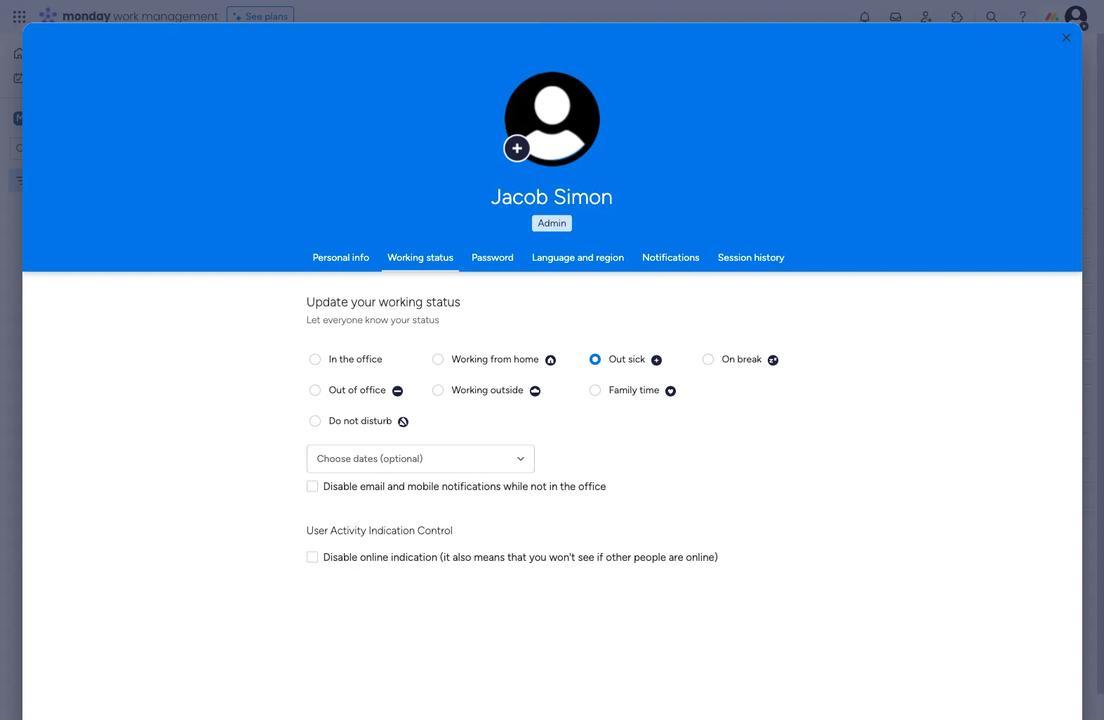 Task type: describe. For each thing, give the bounding box(es) containing it.
plans
[[265, 11, 288, 22]]

language and region
[[532, 251, 624, 263]]

and inside 'manage any type of project. assign owners, set timelines and keep track of where your project stands.' button
[[467, 78, 484, 90]]

hide
[[588, 141, 609, 153]]

working for working status
[[388, 251, 424, 263]]

group
[[281, 539, 308, 551]]

in
[[329, 353, 337, 365]]

on
[[617, 265, 628, 277]]

preview image for family time
[[665, 386, 677, 398]]

help image
[[1016, 10, 1030, 24]]

out for out sick
[[609, 353, 626, 365]]

add new group button
[[214, 534, 314, 557]]

time
[[640, 384, 659, 396]]

1 horizontal spatial of
[[348, 384, 357, 396]]

won't
[[549, 551, 575, 564]]

personal info link
[[313, 251, 369, 263]]

inbox image
[[889, 10, 903, 24]]

working status link
[[388, 251, 453, 263]]

do not disturb
[[329, 415, 392, 427]]

history
[[754, 251, 785, 263]]

working for working from home
[[452, 353, 488, 365]]

language and region link
[[532, 251, 624, 263]]

my
[[31, 71, 44, 83]]

monday
[[62, 8, 111, 25]]

session
[[718, 251, 752, 263]]

session history
[[718, 251, 785, 263]]

started
[[600, 241, 633, 253]]

change profile picture button
[[505, 72, 600, 167]]

add
[[240, 539, 258, 551]]

nov
[[691, 266, 708, 277]]

2 vertical spatial status
[[413, 314, 439, 326]]

jacob simon image
[[1065, 6, 1087, 28]]

owner for second owner field from the top
[[511, 440, 540, 452]]

search everything image
[[985, 10, 999, 24]]

main
[[32, 111, 57, 125]]

do
[[329, 415, 341, 427]]

0 vertical spatial project
[[288, 241, 320, 253]]

control
[[418, 524, 453, 537]]

working for working outside
[[452, 384, 488, 396]]

project
[[598, 78, 629, 90]]

work for my
[[47, 71, 68, 83]]

preview image for working from home
[[545, 355, 556, 367]]

sort button
[[512, 135, 561, 158]]

preview image for on break
[[767, 355, 779, 367]]

project.
[[304, 78, 338, 90]]

office for out of office
[[360, 384, 386, 396]]

set
[[409, 78, 423, 90]]

filter by anything image
[[491, 138, 508, 155]]

workspace selection element
[[13, 110, 117, 128]]

my work button
[[8, 66, 151, 89]]

project for project
[[350, 439, 382, 451]]

home
[[32, 47, 59, 59]]

1 owner field from the top
[[507, 214, 544, 229]]

choose
[[317, 453, 351, 465]]

email
[[360, 481, 385, 493]]

everyone
[[323, 314, 363, 326]]

disable email and mobile notifications while not in the office
[[323, 481, 606, 493]]

family time
[[609, 384, 659, 396]]

workspace
[[60, 111, 115, 125]]

main workspace
[[32, 111, 115, 125]]

close image
[[1063, 33, 1071, 43]]

user activity indication control
[[306, 524, 453, 537]]

see
[[578, 551, 594, 564]]

preview image for do not disturb
[[398, 417, 410, 429]]

where
[[546, 78, 573, 90]]

2 vertical spatial office
[[578, 481, 606, 493]]

password link
[[472, 251, 514, 263]]

other
[[606, 551, 631, 564]]

update your working status let everyone know your status
[[306, 294, 461, 326]]

working outside
[[452, 384, 523, 396]]

while
[[504, 481, 528, 493]]

jacob
[[491, 184, 548, 209]]

1 vertical spatial your
[[351, 294, 376, 310]]

notifications
[[642, 251, 700, 263]]

new
[[261, 539, 279, 551]]

means
[[474, 551, 505, 564]]

dates
[[353, 453, 378, 465]]

manage any type of project. assign owners, set timelines and keep track of where your project stands. button
[[213, 76, 684, 93]]

disturb
[[361, 415, 392, 427]]

preview image for out of office
[[391, 386, 403, 398]]

personal info
[[313, 251, 369, 263]]

people
[[634, 551, 666, 564]]

2 horizontal spatial of
[[534, 78, 543, 90]]

session history link
[[718, 251, 785, 263]]

preview image for working outside
[[529, 386, 541, 398]]

monday work management
[[62, 8, 218, 25]]

out sick
[[609, 353, 645, 365]]

workspace image
[[13, 111, 27, 126]]

apps image
[[951, 10, 965, 24]]

manage
[[215, 78, 250, 90]]

notifications image
[[858, 10, 872, 24]]

work for monday
[[113, 8, 139, 25]]

disable for disable email and mobile notifications while not in the office
[[323, 481, 357, 493]]

project 1
[[265, 266, 304, 278]]

status
[[593, 215, 622, 227]]

invite members image
[[920, 10, 934, 24]]

simon
[[554, 184, 613, 209]]

timelines
[[425, 78, 465, 90]]

in
[[549, 481, 558, 493]]

disable for disable online indication (it also means that you won't see if other people are online)
[[323, 551, 357, 564]]

family
[[609, 384, 637, 396]]

1 vertical spatial and
[[578, 251, 594, 263]]

region
[[596, 251, 624, 263]]

info
[[352, 251, 369, 263]]



Task type: vqa. For each thing, say whether or not it's contained in the screenshot.
My work
yes



Task type: locate. For each thing, give the bounding box(es) containing it.
owner down the jacob
[[511, 215, 540, 227]]

1 vertical spatial not
[[531, 481, 547, 493]]

2 vertical spatial your
[[391, 314, 410, 326]]

0 vertical spatial owner
[[511, 215, 540, 227]]

0 horizontal spatial of
[[293, 78, 302, 90]]

work right monday
[[113, 8, 139, 25]]

are
[[669, 551, 684, 564]]

1 vertical spatial project
[[265, 266, 297, 278]]

disable down activity
[[323, 551, 357, 564]]

17
[[710, 266, 719, 277]]

0 vertical spatial preview image
[[651, 355, 663, 367]]

working from home
[[452, 353, 539, 365]]

2 disable from the top
[[323, 551, 357, 564]]

not
[[581, 241, 598, 253]]

out left "sick"
[[609, 353, 626, 365]]

update
[[306, 294, 348, 310]]

choose dates (optional)
[[317, 453, 423, 465]]

completed
[[242, 410, 314, 428]]

your right where
[[576, 78, 595, 90]]

0 vertical spatial out
[[609, 353, 626, 365]]

of
[[293, 78, 302, 90], [534, 78, 543, 90], [348, 384, 357, 396]]

that
[[507, 551, 527, 564]]

home button
[[8, 42, 151, 65]]

out for out of office
[[329, 384, 346, 396]]

let
[[306, 314, 320, 326]]

assign
[[341, 78, 370, 90]]

work right my
[[47, 71, 68, 83]]

owner for 1st owner field from the top of the page
[[511, 215, 540, 227]]

out of office
[[329, 384, 386, 396]]

owner field down the jacob
[[507, 214, 544, 229]]

working
[[379, 294, 423, 310]]

1 vertical spatial preview image
[[391, 386, 403, 398]]

manage any type of project. assign owners, set timelines and keep track of where your project stands.
[[215, 78, 663, 90]]

preview image right outside
[[529, 386, 541, 398]]

not started
[[581, 241, 633, 253]]

1 horizontal spatial the
[[560, 481, 576, 493]]

2 horizontal spatial and
[[578, 251, 594, 263]]

0 vertical spatial disable
[[323, 481, 357, 493]]

out up do
[[329, 384, 346, 396]]

2 vertical spatial preview image
[[398, 417, 410, 429]]

of right the track
[[534, 78, 543, 90]]

1 horizontal spatial work
[[113, 8, 139, 25]]

0 vertical spatial your
[[576, 78, 595, 90]]

project up the dates
[[350, 439, 382, 451]]

office right in
[[578, 481, 606, 493]]

management
[[142, 8, 218, 25]]

preview image right time
[[665, 386, 677, 398]]

preview image for out sick
[[651, 355, 663, 367]]

office up disturb
[[360, 384, 386, 396]]

working up working
[[388, 251, 424, 263]]

and left keep
[[467, 78, 484, 90]]

working status
[[388, 251, 453, 263]]

on break
[[722, 353, 762, 365]]

1 vertical spatial status
[[426, 294, 461, 310]]

1 vertical spatial office
[[360, 384, 386, 396]]

your up know
[[351, 294, 376, 310]]

0 vertical spatial office
[[356, 353, 382, 365]]

status down working
[[413, 314, 439, 326]]

of right type
[[293, 78, 302, 90]]

password
[[472, 251, 514, 263]]

1 horizontal spatial your
[[391, 314, 410, 326]]

office for in the office
[[356, 353, 382, 365]]

type
[[270, 78, 290, 90]]

break
[[738, 353, 762, 365]]

jacob simon button
[[359, 184, 745, 209]]

1 vertical spatial owner
[[511, 440, 540, 452]]

notifications link
[[642, 251, 700, 263]]

0 vertical spatial work
[[113, 8, 139, 25]]

owners,
[[373, 78, 407, 90]]

office up out of office
[[356, 353, 382, 365]]

working down region on the top right
[[578, 265, 614, 277]]

disable
[[323, 481, 357, 493], [323, 551, 357, 564]]

1 vertical spatial work
[[47, 71, 68, 83]]

in the office
[[329, 353, 382, 365]]

Status field
[[590, 214, 625, 229]]

from
[[491, 353, 512, 365]]

your inside button
[[576, 78, 595, 90]]

preview image up disturb
[[391, 386, 403, 398]]

preview image right "sick"
[[651, 355, 663, 367]]

personal
[[313, 251, 350, 263]]

m
[[16, 112, 25, 124]]

2 vertical spatial and
[[388, 481, 405, 493]]

2 owner field from the top
[[507, 438, 544, 454]]

not left in
[[531, 481, 547, 493]]

owner
[[511, 215, 540, 227], [511, 440, 540, 452]]

notifications
[[442, 481, 501, 493]]

not right do
[[344, 415, 359, 427]]

working left outside
[[452, 384, 488, 396]]

1 disable from the top
[[323, 481, 357, 493]]

2 horizontal spatial your
[[576, 78, 595, 90]]

disable down choose
[[323, 481, 357, 493]]

outside
[[491, 384, 523, 396]]

of down in the office
[[348, 384, 357, 396]]

0 horizontal spatial the
[[339, 353, 354, 365]]

any
[[252, 78, 268, 90]]

on
[[722, 353, 735, 365]]

working left the from
[[452, 353, 488, 365]]

preview image right disturb
[[398, 417, 410, 429]]

you
[[529, 551, 547, 564]]

preview image
[[545, 355, 556, 367], [767, 355, 779, 367], [529, 386, 541, 398], [665, 386, 677, 398]]

project up 1
[[288, 241, 320, 253]]

select product image
[[13, 10, 27, 24]]

sort
[[534, 141, 553, 153]]

keep
[[486, 78, 507, 90]]

mobile
[[408, 481, 439, 493]]

preview image right break
[[767, 355, 779, 367]]

stands.
[[632, 78, 663, 90]]

work inside button
[[47, 71, 68, 83]]

2 vertical spatial project
[[350, 439, 382, 451]]

online
[[360, 551, 388, 564]]

preview image right home
[[545, 355, 556, 367]]

not
[[344, 415, 359, 427], [531, 481, 547, 493]]

0 horizontal spatial your
[[351, 294, 376, 310]]

and right email
[[388, 481, 405, 493]]

preview image
[[651, 355, 663, 367], [391, 386, 403, 398], [398, 417, 410, 429]]

it
[[630, 265, 636, 277]]

option
[[0, 168, 179, 171]]

my work
[[31, 71, 68, 83]]

new
[[265, 241, 286, 253]]

your down working
[[391, 314, 410, 326]]

owner up while
[[511, 440, 540, 452]]

1 owner from the top
[[511, 215, 540, 227]]

list box
[[0, 166, 179, 382]]

indication
[[391, 551, 437, 564]]

status right working
[[426, 294, 461, 310]]

know
[[365, 314, 388, 326]]

1 vertical spatial out
[[329, 384, 346, 396]]

Completed field
[[238, 410, 317, 428]]

0 horizontal spatial out
[[329, 384, 346, 396]]

admin
[[538, 217, 566, 229]]

also
[[453, 551, 471, 564]]

picture
[[538, 139, 567, 149]]

project left 1
[[265, 266, 297, 278]]

0 vertical spatial and
[[467, 78, 484, 90]]

owner field up while
[[507, 438, 544, 454]]

status left password at the top of page
[[426, 251, 453, 263]]

0 vertical spatial status
[[426, 251, 453, 263]]

working for working on it
[[578, 265, 614, 277]]

1 horizontal spatial out
[[609, 353, 626, 365]]

project for project 1
[[265, 266, 297, 278]]

0 vertical spatial not
[[344, 415, 359, 427]]

Owner field
[[507, 214, 544, 229], [507, 438, 544, 454]]

0 horizontal spatial and
[[388, 481, 405, 493]]

see plans
[[246, 11, 288, 22]]

1
[[299, 266, 304, 278]]

home
[[514, 353, 539, 365]]

1 vertical spatial owner field
[[507, 438, 544, 454]]

nov 17
[[691, 266, 719, 277]]

add new group
[[240, 539, 308, 551]]

language
[[532, 251, 575, 263]]

office
[[356, 353, 382, 365], [360, 384, 386, 396], [578, 481, 606, 493]]

0 horizontal spatial work
[[47, 71, 68, 83]]

1 horizontal spatial and
[[467, 78, 484, 90]]

1 vertical spatial the
[[560, 481, 576, 493]]

(optional)
[[380, 453, 423, 465]]

track
[[510, 78, 532, 90]]

see plans button
[[227, 6, 294, 27]]

0 vertical spatial the
[[339, 353, 354, 365]]

and left region on the top right
[[578, 251, 594, 263]]

0 horizontal spatial not
[[344, 415, 359, 427]]

0 vertical spatial owner field
[[507, 214, 544, 229]]

1 horizontal spatial not
[[531, 481, 547, 493]]

change
[[523, 127, 554, 137]]

activity
[[331, 524, 366, 537]]

project
[[288, 241, 320, 253], [265, 266, 297, 278], [350, 439, 382, 451]]

2 owner from the top
[[511, 440, 540, 452]]

1 vertical spatial disable
[[323, 551, 357, 564]]



